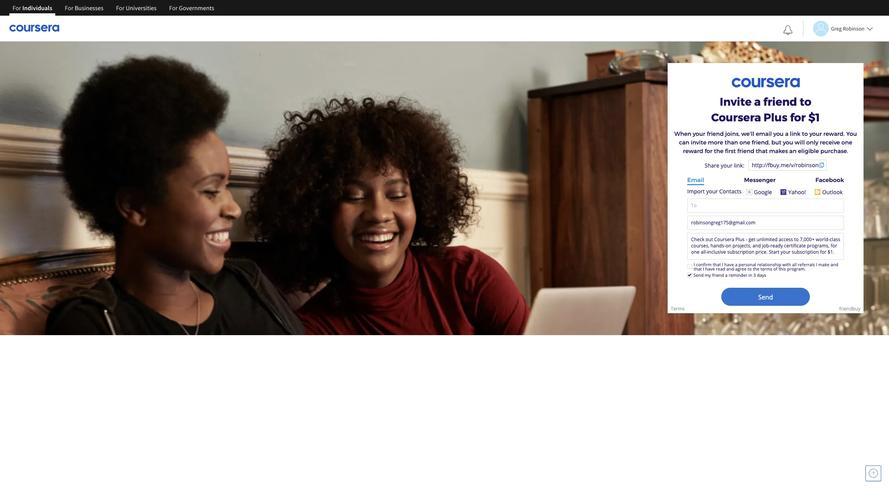 Task type: vqa. For each thing, say whether or not it's contained in the screenshot.
Delphine
no



Task type: locate. For each thing, give the bounding box(es) containing it.
4 for from the left
[[169, 4, 178, 12]]

individuals
[[22, 4, 52, 12]]

for left the individuals
[[13, 4, 21, 12]]

1 for from the left
[[13, 4, 21, 12]]

for left businesses
[[65, 4, 73, 12]]

greg robinson
[[832, 25, 865, 32]]

for
[[13, 4, 21, 12], [65, 4, 73, 12], [116, 4, 125, 12], [169, 4, 178, 12]]

for left governments
[[169, 4, 178, 12]]

3 for from the left
[[116, 4, 125, 12]]

for for businesses
[[65, 4, 73, 12]]

for universities
[[116, 4, 157, 12]]

2 for from the left
[[65, 4, 73, 12]]

for businesses
[[65, 4, 103, 12]]

governments
[[179, 4, 214, 12]]

show notifications image
[[784, 25, 793, 35]]

for left universities
[[116, 4, 125, 12]]

for for individuals
[[13, 4, 21, 12]]



Task type: describe. For each thing, give the bounding box(es) containing it.
banner navigation
[[6, 0, 221, 16]]

help center image
[[869, 469, 879, 479]]

for for governments
[[169, 4, 178, 12]]

greg robinson button
[[803, 21, 874, 36]]

universities
[[126, 4, 157, 12]]

for governments
[[169, 4, 214, 12]]

for individuals
[[13, 4, 52, 12]]

coursera image
[[9, 22, 59, 35]]

robinson
[[843, 25, 865, 32]]

businesses
[[75, 4, 103, 12]]

greg
[[832, 25, 842, 32]]

for for universities
[[116, 4, 125, 12]]



